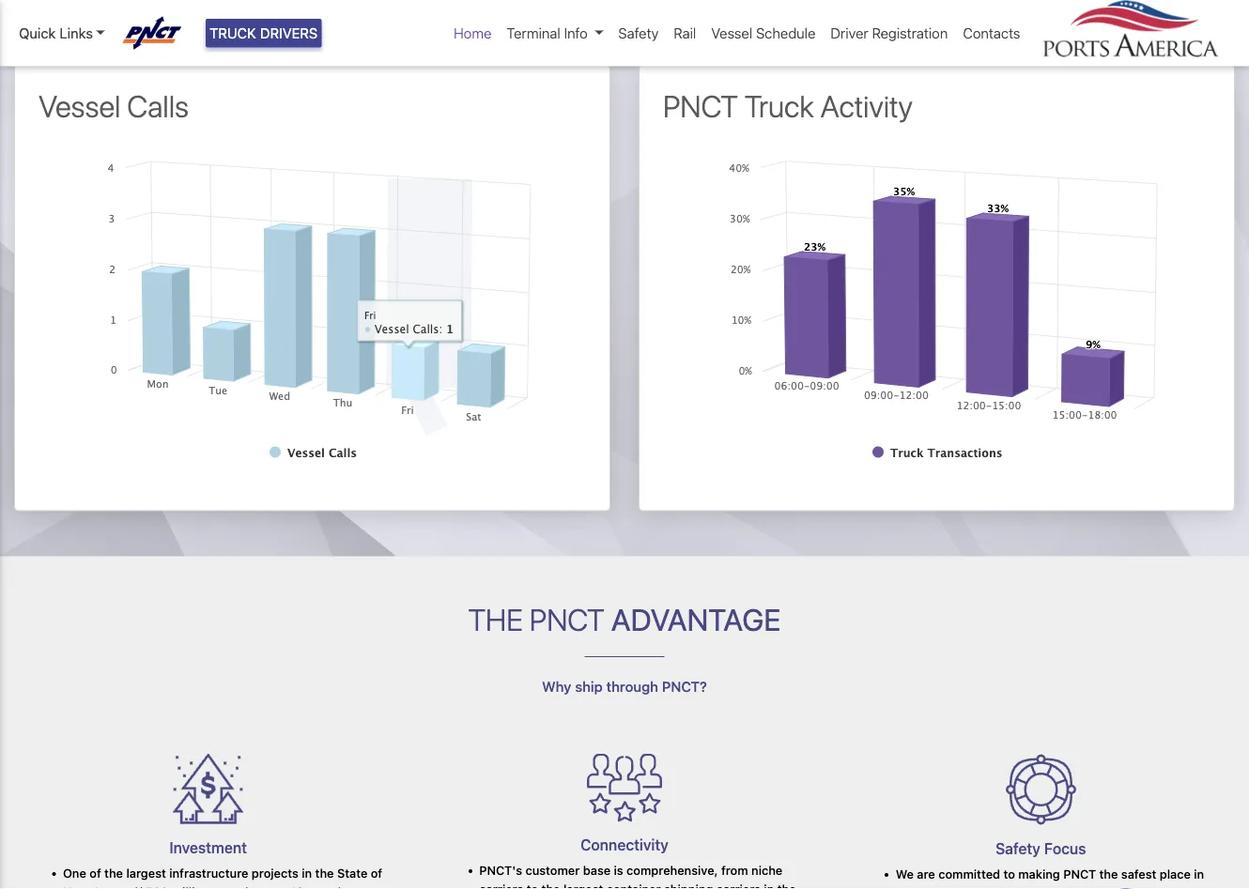 Task type: vqa. For each thing, say whether or not it's contained in the screenshot.
The Of within the WE ARE COMMITTED TO MAKING PNCT THE SAFEST PLACE IN THE PORT OF NEW YORK/NEW JERSEY TO VISIT AND WORK.
yes



Task type: describe. For each thing, give the bounding box(es) containing it.
1 horizontal spatial of
[[371, 867, 382, 881]]

why ship through pnct?
[[542, 679, 707, 695]]

the up years).
[[315, 867, 334, 881]]

jersey inside the one of the largest infrastructure projects in the state of new jersey ($500 million over the next 12 years).
[[92, 885, 130, 889]]

largest inside the 'pnct's customer base is comprehensive, from niche carriers to the largest container shipping carriers in th'
[[563, 882, 603, 889]]

and
[[1130, 886, 1151, 889]]

links
[[60, 25, 93, 41]]

ship
[[575, 679, 603, 695]]

million
[[172, 885, 209, 889]]

advantage
[[611, 602, 781, 637]]

home link
[[446, 15, 499, 51]]

contacts link
[[955, 15, 1028, 51]]

2 carriers from the left
[[716, 882, 761, 889]]

the right the one at the bottom left of page
[[104, 867, 123, 881]]

safety for safety focus
[[996, 840, 1040, 858]]

connectivity
[[581, 836, 669, 854]]

shipping
[[664, 882, 713, 889]]

terminal info link
[[499, 15, 611, 51]]

we are committed to making pnct the safest place in the port of new york/new jersey to visit and work.
[[896, 868, 1204, 889]]

new inside the we are committed to making pnct the safest place in the port of new york/new jersey to visit and work.
[[960, 886, 985, 889]]

comprehensive,
[[627, 864, 718, 878]]

making
[[1018, 868, 1060, 882]]

driver
[[831, 25, 869, 41]]

the inside the 'pnct's customer base is comprehensive, from niche carriers to the largest container shipping carriers in th'
[[542, 882, 560, 889]]

quick links link
[[19, 22, 105, 44]]

home
[[454, 25, 492, 41]]

1 horizontal spatial to
[[1003, 868, 1015, 882]]

the down we
[[896, 886, 914, 889]]

vessel schedule
[[711, 25, 816, 41]]

the
[[468, 602, 523, 637]]

registration
[[872, 25, 948, 41]]

customer
[[525, 864, 580, 878]]

committed
[[938, 868, 1000, 882]]

in inside the we are committed to making pnct the safest place in the port of new york/new jersey to visit and work.
[[1194, 868, 1204, 882]]

safety link
[[611, 15, 666, 51]]

pnct truck activity
[[663, 89, 913, 124]]

in inside the 'pnct's customer base is comprehensive, from niche carriers to the largest container shipping carriers in th'
[[764, 882, 774, 889]]

container
[[606, 882, 661, 889]]

pnct's customer base is comprehensive, from niche carriers to the largest container shipping carriers in th
[[479, 864, 796, 889]]

the up visit
[[1099, 868, 1118, 882]]

investment image
[[172, 754, 244, 825]]

pnct's
[[479, 864, 522, 878]]

($500
[[133, 885, 168, 889]]

pnct?
[[662, 679, 707, 695]]

in inside the one of the largest infrastructure projects in the state of new jersey ($500 million over the next 12 years).
[[302, 867, 312, 881]]

terminal
[[507, 25, 560, 41]]

driver registration
[[831, 25, 948, 41]]

1 carriers from the left
[[479, 882, 524, 889]]

safest
[[1121, 868, 1157, 882]]

investment
[[169, 839, 247, 857]]

drivers
[[260, 25, 318, 41]]

quick
[[19, 25, 56, 41]]

focus
[[1044, 840, 1086, 858]]

schedule
[[756, 25, 816, 41]]



Task type: locate. For each thing, give the bounding box(es) containing it.
we
[[896, 868, 914, 882]]

rail link
[[666, 15, 704, 51]]

terminal info
[[507, 25, 588, 41]]

pnct inside the we are committed to making pnct the safest place in the port of new york/new jersey to visit and work.
[[1063, 868, 1096, 882]]

largest down base on the left of the page
[[563, 882, 603, 889]]

the down customer
[[542, 882, 560, 889]]

largest up ($500
[[126, 867, 166, 881]]

vessel inside vessel schedule link
[[711, 25, 752, 41]]

0 vertical spatial safety
[[618, 25, 659, 41]]

of right the one at the bottom left of page
[[90, 867, 101, 881]]

jersey
[[92, 885, 130, 889], [1047, 886, 1085, 889]]

to up york/new
[[1003, 868, 1015, 882]]

0 horizontal spatial vessel
[[39, 89, 121, 124]]

truck
[[209, 25, 256, 41], [745, 89, 814, 124]]

vessel for vessel schedule
[[711, 25, 752, 41]]

0 vertical spatial vessel
[[711, 25, 752, 41]]

in
[[302, 867, 312, 881], [1194, 868, 1204, 882], [764, 882, 774, 889]]

1 horizontal spatial pnct
[[663, 89, 738, 124]]

work.
[[1154, 886, 1186, 889]]

0 horizontal spatial new
[[63, 885, 88, 889]]

new
[[63, 885, 88, 889], [960, 886, 985, 889]]

from
[[721, 864, 748, 878]]

over
[[212, 885, 237, 889]]

state
[[337, 867, 368, 881]]

1 vertical spatial safety
[[996, 840, 1040, 858]]

1 vertical spatial vessel
[[39, 89, 121, 124]]

2 horizontal spatial in
[[1194, 868, 1204, 882]]

the pnct advantage
[[468, 602, 781, 637]]

place
[[1160, 868, 1191, 882]]

0 horizontal spatial to
[[527, 882, 538, 889]]

2 vertical spatial pnct
[[1063, 868, 1096, 882]]

safety inside "link"
[[618, 25, 659, 41]]

0 horizontal spatial truck
[[209, 25, 256, 41]]

0 vertical spatial pnct
[[663, 89, 738, 124]]

projects
[[252, 867, 299, 881]]

safety up making
[[996, 840, 1040, 858]]

base
[[583, 864, 611, 878]]

one
[[63, 867, 86, 881]]

through
[[606, 679, 658, 695]]

port
[[918, 886, 942, 889]]

to down customer
[[527, 882, 538, 889]]

safety focus image
[[1005, 754, 1077, 826]]

vessel schedule link
[[704, 15, 823, 51]]

safety focus
[[996, 840, 1086, 858]]

pnct down focus
[[1063, 868, 1096, 882]]

jersey down making
[[1047, 886, 1085, 889]]

of
[[90, 867, 101, 881], [371, 867, 382, 881], [945, 886, 957, 889]]

truck drivers
[[209, 25, 318, 41]]

contacts
[[963, 25, 1020, 41]]

safety
[[618, 25, 659, 41], [996, 840, 1040, 858]]

vessel right rail
[[711, 25, 752, 41]]

to inside the 'pnct's customer base is comprehensive, from niche carriers to the largest container shipping carriers in th'
[[527, 882, 538, 889]]

0 horizontal spatial largest
[[126, 867, 166, 881]]

activity
[[821, 89, 913, 124]]

1 vertical spatial largest
[[563, 882, 603, 889]]

truck down schedule
[[745, 89, 814, 124]]

in right place
[[1194, 868, 1204, 882]]

1 horizontal spatial largest
[[563, 882, 603, 889]]

new down the one at the bottom left of page
[[63, 885, 88, 889]]

the
[[104, 867, 123, 881], [315, 867, 334, 881], [1099, 868, 1118, 882], [542, 882, 560, 889], [241, 885, 259, 889], [896, 886, 914, 889]]

largest inside the one of the largest infrastructure projects in the state of new jersey ($500 million over the next 12 years).
[[126, 867, 166, 881]]

rail
[[674, 25, 696, 41]]

york/new
[[988, 886, 1043, 889]]

info
[[564, 25, 588, 41]]

vessel down links
[[39, 89, 121, 124]]

are
[[917, 868, 935, 882]]

2 horizontal spatial of
[[945, 886, 957, 889]]

0 horizontal spatial in
[[302, 867, 312, 881]]

pnct down rail
[[663, 89, 738, 124]]

new inside the one of the largest infrastructure projects in the state of new jersey ($500 million over the next 12 years).
[[63, 885, 88, 889]]

carriers down from
[[716, 882, 761, 889]]

1 horizontal spatial jersey
[[1047, 886, 1085, 889]]

in up 12
[[302, 867, 312, 881]]

calls
[[127, 89, 189, 124]]

visit
[[1103, 886, 1127, 889]]

vessel for vessel calls
[[39, 89, 121, 124]]

12
[[291, 885, 304, 889]]

safety left rail
[[618, 25, 659, 41]]

1 horizontal spatial new
[[960, 886, 985, 889]]

1 vertical spatial pnct
[[530, 602, 605, 637]]

is
[[614, 864, 623, 878]]

years).
[[307, 885, 347, 889]]

one of the largest infrastructure projects in the state of new jersey ($500 million over the next 12 years).
[[63, 867, 382, 889]]

carriers down pnct's
[[479, 882, 524, 889]]

of right state
[[371, 867, 382, 881]]

quick links
[[19, 25, 93, 41]]

2 horizontal spatial to
[[1088, 886, 1100, 889]]

safety for safety
[[618, 25, 659, 41]]

pnct up why
[[530, 602, 605, 637]]

of inside the we are committed to making pnct the safest place in the port of new york/new jersey to visit and work.
[[945, 886, 957, 889]]

largest
[[126, 867, 166, 881], [563, 882, 603, 889]]

0 horizontal spatial carriers
[[479, 882, 524, 889]]

pnct
[[663, 89, 738, 124], [530, 602, 605, 637], [1063, 868, 1096, 882]]

new down committed
[[960, 886, 985, 889]]

1 horizontal spatial carriers
[[716, 882, 761, 889]]

0 vertical spatial largest
[[126, 867, 166, 881]]

jersey left ($500
[[92, 885, 130, 889]]

1 horizontal spatial vessel
[[711, 25, 752, 41]]

1 horizontal spatial in
[[764, 882, 774, 889]]

vessel calls
[[39, 89, 189, 124]]

truck left drivers
[[209, 25, 256, 41]]

1 horizontal spatial safety
[[996, 840, 1040, 858]]

infrastructure
[[169, 867, 248, 881]]

the left next
[[241, 885, 259, 889]]

truck drivers link
[[206, 19, 321, 47]]

0 horizontal spatial of
[[90, 867, 101, 881]]

1 horizontal spatial truck
[[745, 89, 814, 124]]

carriers
[[479, 882, 524, 889], [716, 882, 761, 889]]

0 horizontal spatial jersey
[[92, 885, 130, 889]]

next
[[263, 885, 287, 889]]

vessel
[[711, 25, 752, 41], [39, 89, 121, 124]]

of right port at the bottom right of the page
[[945, 886, 957, 889]]

0 vertical spatial truck
[[209, 25, 256, 41]]

driver registration link
[[823, 15, 955, 51]]

0 horizontal spatial pnct
[[530, 602, 605, 637]]

jersey inside the we are committed to making pnct the safest place in the port of new york/new jersey to visit and work.
[[1047, 886, 1085, 889]]

niche
[[751, 864, 783, 878]]

in down 'niche'
[[764, 882, 774, 889]]

1 vertical spatial truck
[[745, 89, 814, 124]]

to
[[1003, 868, 1015, 882], [527, 882, 538, 889], [1088, 886, 1100, 889]]

2 horizontal spatial pnct
[[1063, 868, 1096, 882]]

to left visit
[[1088, 886, 1100, 889]]

0 horizontal spatial safety
[[618, 25, 659, 41]]

why
[[542, 679, 571, 695]]

connectivity image
[[586, 754, 663, 822]]



